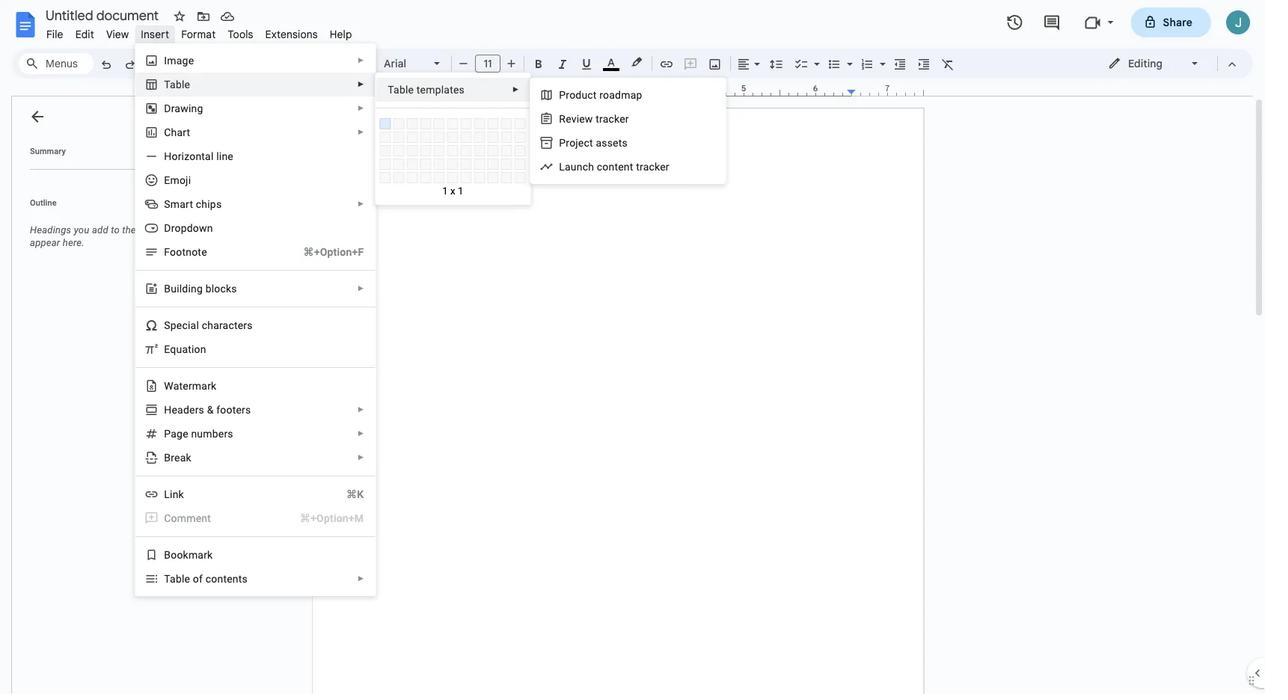 Task type: describe. For each thing, give the bounding box(es) containing it.
ho r izontal line
[[164, 150, 233, 162]]

chart
[[164, 126, 190, 138]]

ookmark
[[171, 549, 213, 561]]

eaders
[[172, 404, 204, 416]]

izontal
[[182, 150, 214, 162]]

bulleted list menu image
[[843, 54, 853, 59]]

c
[[182, 319, 188, 331]]

pr
[[559, 89, 569, 101]]

eview
[[566, 113, 593, 125]]

file menu item
[[40, 25, 69, 43]]

emoji
[[164, 174, 191, 186]]

highlight color image
[[628, 53, 645, 71]]

aunch
[[565, 160, 594, 173]]

tools
[[228, 28, 253, 41]]

of
[[193, 573, 203, 585]]

characters
[[202, 319, 253, 331]]

edit
[[75, 28, 94, 41]]

menu item containing co
[[136, 507, 375, 530]]

application containing share
[[0, 0, 1265, 694]]

Star checkbox
[[169, 6, 190, 27]]

file
[[46, 28, 63, 41]]

table of contents s element
[[164, 573, 252, 585]]

footnote n element
[[164, 246, 212, 258]]

&
[[207, 404, 214, 416]]

footers
[[216, 404, 251, 416]]

chips
[[196, 198, 222, 210]]

menu containing i
[[130, 0, 376, 596]]

► for d rawing
[[357, 104, 365, 113]]

0 vertical spatial tracker
[[596, 113, 629, 125]]

bookmark b element
[[164, 549, 217, 561]]

i
[[164, 54, 167, 67]]

h
[[164, 404, 172, 416]]

summary
[[30, 146, 66, 156]]

roject
[[566, 137, 593, 149]]

foot
[[164, 246, 186, 258]]

help
[[330, 28, 352, 41]]

roadmap
[[600, 89, 642, 101]]

d
[[164, 102, 171, 114]]

image i element
[[164, 54, 198, 67]]

format
[[181, 28, 216, 41]]

assets
[[596, 137, 628, 149]]

chart q element
[[164, 126, 195, 138]]

foot n ote
[[164, 246, 207, 258]]

b ookmark
[[164, 549, 213, 561]]

outline heading
[[12, 197, 215, 218]]

pr o duct roadmap
[[559, 89, 642, 101]]

equation e element
[[164, 343, 211, 355]]

‪1 x 1‬
[[442, 185, 463, 197]]

mage
[[167, 54, 194, 67]]

arial
[[384, 57, 406, 70]]

l for aunch
[[559, 160, 565, 173]]

checklist menu image
[[810, 54, 820, 59]]

l for ink
[[164, 488, 170, 501]]

left margin image
[[313, 85, 389, 96]]

product roadmap o element
[[559, 89, 647, 101]]

► for brea k
[[357, 453, 365, 462]]

mode and view toolbar
[[1097, 49, 1244, 79]]

tools menu item
[[222, 25, 259, 43]]

line
[[216, 150, 233, 162]]

b u ilding blocks
[[164, 282, 237, 295]]

Font size field
[[475, 55, 507, 73]]

insert menu item
[[135, 25, 175, 43]]

outline
[[30, 198, 57, 207]]

share
[[1163, 16, 1193, 29]]

b for ookmark
[[164, 549, 171, 561]]

► inside table templates menu
[[512, 85, 519, 94]]

drawing d element
[[164, 102, 208, 114]]

i mage
[[164, 54, 194, 67]]

comment m element
[[164, 512, 216, 524]]

table for table of content s
[[164, 573, 190, 585]]

Menus field
[[19, 53, 94, 74]]

templates
[[417, 83, 465, 96]]

ilding
[[177, 282, 203, 295]]

rawing
[[171, 102, 203, 114]]

pa
[[164, 428, 177, 440]]

table templates menu
[[375, 73, 648, 387]]

ment
[[187, 512, 211, 524]]

the
[[122, 224, 136, 236]]

editing button
[[1098, 52, 1211, 75]]

Rename text field
[[40, 6, 168, 24]]

Font size text field
[[476, 55, 500, 73]]

ho
[[164, 150, 178, 162]]

appear
[[30, 237, 60, 248]]

break k element
[[164, 452, 196, 464]]

p
[[559, 137, 566, 149]]

building blocks u element
[[164, 282, 241, 295]]

watermark j element
[[164, 380, 221, 392]]

line & paragraph spacing image
[[768, 53, 785, 74]]

menu bar banner
[[0, 0, 1265, 694]]

h eaders & footers
[[164, 404, 251, 416]]

l ink
[[164, 488, 184, 501]]



Task type: vqa. For each thing, say whether or not it's contained in the screenshot.


Task type: locate. For each thing, give the bounding box(es) containing it.
extensions
[[265, 28, 318, 41]]

s
[[242, 573, 248, 585]]

d rawing
[[164, 102, 203, 114]]

⌘+option+m
[[300, 512, 364, 524]]

content down the assets
[[597, 160, 633, 173]]

⌘+option+m element
[[282, 511, 364, 526]]

horizontal line r element
[[164, 150, 238, 162]]

review tracker r element
[[559, 113, 634, 125]]

table of content s
[[164, 573, 248, 585]]

1 horizontal spatial l
[[559, 160, 565, 173]]

smart
[[164, 198, 193, 210]]

editing
[[1128, 57, 1163, 70]]

content for s
[[206, 573, 242, 585]]

page numbers g element
[[164, 428, 238, 440]]

⌘k
[[346, 488, 364, 501]]

p roject assets
[[559, 137, 628, 149]]

ink
[[170, 488, 184, 501]]

1 vertical spatial table
[[164, 573, 190, 585]]

l
[[559, 160, 565, 173], [164, 488, 170, 501]]

1 vertical spatial b
[[164, 549, 171, 561]]

smart chips z element
[[164, 198, 226, 210]]

headings
[[30, 224, 71, 236]]

emoji 7 element
[[164, 174, 195, 186]]

n
[[186, 246, 192, 258]]

►
[[357, 56, 365, 65], [357, 80, 365, 89], [512, 85, 519, 94], [357, 104, 365, 113], [357, 128, 365, 137], [357, 200, 365, 208], [357, 284, 365, 293], [357, 406, 365, 414], [357, 429, 365, 438], [357, 453, 365, 462], [357, 575, 365, 583]]

extensions menu item
[[259, 25, 324, 43]]

u
[[171, 282, 177, 295]]

► for e numbers
[[357, 429, 365, 438]]

tracker
[[596, 113, 629, 125], [636, 160, 669, 173]]

to
[[111, 224, 120, 236]]

dropdown
[[164, 222, 213, 234]]

g
[[177, 428, 183, 440]]

⌘+option+f element
[[285, 245, 364, 260]]

duct
[[576, 89, 597, 101]]

application
[[0, 0, 1265, 694]]

help menu item
[[324, 25, 358, 43]]

document outline element
[[12, 97, 215, 694]]

insert image image
[[707, 53, 724, 74]]

table inside menu
[[388, 83, 414, 96]]

right margin image
[[848, 85, 923, 96]]

special characters c element
[[164, 319, 257, 331]]

r eview tracker
[[559, 113, 629, 125]]

e quation
[[164, 343, 206, 355]]

dropdown 6 element
[[164, 222, 217, 234]]

⌘k element
[[329, 487, 364, 502]]

table templates
[[388, 83, 465, 96]]

content right the of
[[206, 573, 242, 585]]

launch content tracker l element
[[559, 160, 674, 173]]

‪1
[[442, 185, 448, 197]]

pa g e numbers
[[164, 428, 233, 440]]

1‬
[[458, 185, 463, 197]]

► for h eaders & footers
[[357, 406, 365, 414]]

insert
[[141, 28, 169, 41]]

0 vertical spatial table
[[388, 83, 414, 96]]

► for i mage
[[357, 56, 365, 65]]

document
[[139, 224, 183, 236]]

e
[[183, 428, 188, 440]]

numbers
[[191, 428, 233, 440]]

► for t able
[[357, 80, 365, 89]]

0 vertical spatial content
[[597, 160, 633, 173]]

t able
[[164, 78, 190, 91]]

view menu item
[[100, 25, 135, 43]]

b down co
[[164, 549, 171, 561]]

► for table of content s
[[357, 575, 365, 583]]

b left ilding
[[164, 282, 171, 295]]

menu item
[[136, 507, 375, 530]]

menu bar
[[40, 19, 358, 44]]

smart chips
[[164, 198, 222, 210]]

x
[[450, 185, 455, 197]]

arial option
[[384, 53, 425, 74]]

edit menu item
[[69, 25, 100, 43]]

text color image
[[603, 53, 619, 71]]

link l element
[[164, 488, 188, 501]]

0 horizontal spatial l
[[164, 488, 170, 501]]

project assets p element
[[559, 137, 632, 149]]

0 vertical spatial l
[[559, 160, 565, 173]]

table left the of
[[164, 573, 190, 585]]

format menu item
[[175, 25, 222, 43]]

⌘+option+f
[[303, 246, 364, 258]]

add
[[92, 224, 108, 236]]

menu bar inside menu bar banner
[[40, 19, 358, 44]]

main toolbar
[[93, 0, 960, 580]]

you
[[74, 224, 89, 236]]

l up co
[[164, 488, 170, 501]]

► for ilding blocks
[[357, 284, 365, 293]]

0 horizontal spatial menu
[[130, 0, 376, 596]]

spe
[[164, 319, 182, 331]]

table for table templates
[[388, 83, 414, 96]]

r
[[178, 150, 182, 162]]

1 b from the top
[[164, 282, 171, 295]]

table down arial option at the left of page
[[388, 83, 414, 96]]

0 horizontal spatial tracker
[[596, 113, 629, 125]]

headers & footers h element
[[164, 404, 255, 416]]

l down p
[[559, 160, 565, 173]]

co m ment
[[164, 512, 211, 524]]

‪1 x 1‬ menu item
[[376, 114, 648, 387]]

spe c ial characters
[[164, 319, 253, 331]]

1 vertical spatial tracker
[[636, 160, 669, 173]]

content for tracker
[[597, 160, 633, 173]]

menu bar containing file
[[40, 19, 358, 44]]

table t element
[[164, 78, 195, 91]]

0 vertical spatial b
[[164, 282, 171, 295]]

quation
[[170, 343, 206, 355]]

ial
[[188, 319, 199, 331]]

summary heading
[[30, 145, 66, 157]]

table templates semicolon element
[[388, 83, 469, 96]]

brea
[[164, 452, 186, 464]]

0 horizontal spatial content
[[206, 573, 242, 585]]

2 b from the top
[[164, 549, 171, 561]]

co
[[164, 512, 177, 524]]

r
[[559, 113, 566, 125]]

o
[[569, 89, 576, 101]]

t
[[164, 78, 170, 91]]

content
[[597, 160, 633, 173], [206, 573, 242, 585]]

m
[[177, 512, 187, 524]]

watermark
[[164, 380, 216, 392]]

will
[[185, 224, 200, 236]]

b
[[164, 282, 171, 295], [164, 549, 171, 561]]

brea k
[[164, 452, 191, 464]]

1 vertical spatial l
[[164, 488, 170, 501]]

here.
[[63, 237, 84, 248]]

e
[[164, 343, 170, 355]]

1 horizontal spatial tracker
[[636, 160, 669, 173]]

1 horizontal spatial menu
[[525, 31, 726, 694]]

b for u
[[164, 282, 171, 295]]

menu containing pr
[[525, 31, 726, 694]]

1 horizontal spatial table
[[388, 83, 414, 96]]

1 horizontal spatial content
[[597, 160, 633, 173]]

able
[[170, 78, 190, 91]]

k
[[186, 452, 191, 464]]

share button
[[1131, 7, 1211, 37]]

ote
[[192, 246, 207, 258]]

0 horizontal spatial table
[[164, 573, 190, 585]]

menu
[[130, 0, 376, 596], [525, 31, 726, 694]]

table
[[388, 83, 414, 96], [164, 573, 190, 585]]

headings you add to the document will appear here.
[[30, 224, 200, 248]]

1 vertical spatial content
[[206, 573, 242, 585]]



